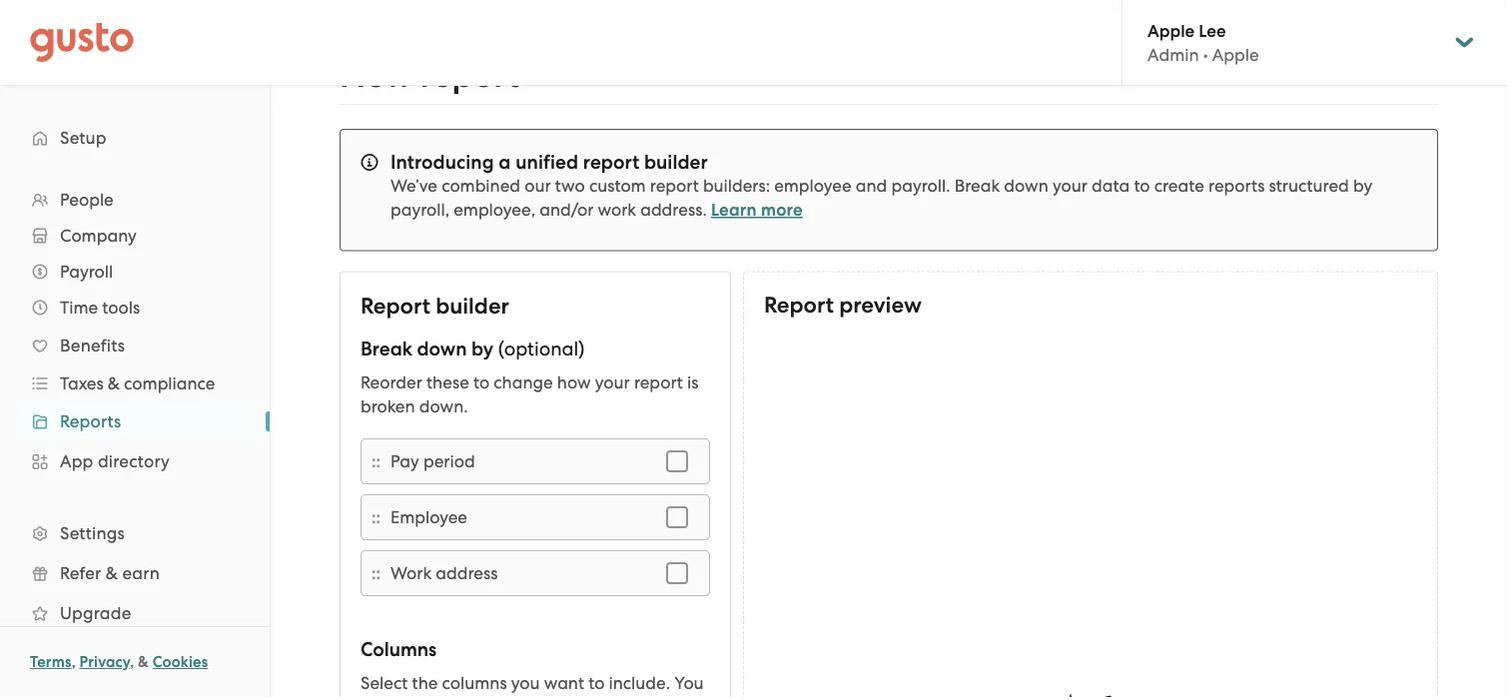 Task type: vqa. For each thing, say whether or not it's contained in the screenshot.
We've
yes



Task type: locate. For each thing, give the bounding box(es) containing it.
:: for employee
[[371, 507, 381, 527]]

refer & earn link
[[20, 555, 250, 591]]

report
[[360, 292, 430, 319], [764, 292, 834, 319]]

0 horizontal spatial builder
[[436, 292, 509, 319]]

report up the address. at the top left of page
[[650, 176, 699, 196]]

1 horizontal spatial and
[[856, 176, 887, 196]]

0 vertical spatial and
[[856, 176, 887, 196]]

app directory link
[[20, 443, 250, 479]]

2 vertical spatial &
[[138, 653, 149, 671]]

report
[[420, 55, 519, 96], [583, 150, 639, 173], [650, 176, 699, 196], [634, 372, 683, 392]]

terms
[[30, 653, 72, 671]]

:: for work address
[[371, 563, 381, 583]]

the up 'drag'
[[412, 673, 438, 693]]

1 report from the left
[[360, 292, 430, 319]]

1 , from the left
[[72, 653, 76, 671]]

tools
[[102, 298, 140, 318]]

apple right • on the right of page
[[1212, 45, 1259, 65]]

by left (optional)
[[471, 337, 494, 360]]

reports
[[1209, 176, 1265, 196]]

1 vertical spatial your
[[595, 372, 630, 392]]

how
[[557, 372, 591, 392]]

your right how
[[595, 372, 630, 392]]

1 horizontal spatial columns
[[543, 697, 608, 697]]

builder
[[644, 150, 708, 173], [436, 292, 509, 319]]

::
[[371, 451, 381, 471], [371, 507, 381, 527], [371, 563, 381, 583]]

1 vertical spatial by
[[471, 337, 494, 360]]

and left payroll.
[[856, 176, 887, 196]]

& for earn
[[106, 563, 118, 583]]

settings link
[[20, 515, 250, 551]]

reports link
[[20, 403, 250, 439]]

benefits link
[[20, 328, 250, 364]]

1 horizontal spatial report
[[764, 292, 834, 319]]

builder up the address. at the top left of page
[[644, 150, 708, 173]]

, left privacy link
[[72, 653, 76, 671]]

to right "these"
[[473, 372, 490, 392]]

2 :: from the top
[[371, 507, 381, 527]]

0 horizontal spatial columns
[[442, 673, 507, 693]]

to
[[1134, 176, 1150, 196], [473, 372, 490, 392], [588, 673, 605, 693], [612, 697, 628, 697]]

1 vertical spatial the
[[513, 697, 539, 697]]

taxes & compliance
[[60, 374, 215, 393]]

columns
[[442, 673, 507, 693], [543, 697, 608, 697]]

0 vertical spatial ::
[[371, 451, 381, 471]]

break
[[954, 176, 1000, 196], [360, 337, 412, 360]]

you
[[674, 673, 704, 693]]

and
[[856, 176, 887, 196], [436, 697, 467, 697]]

0 horizontal spatial break
[[360, 337, 412, 360]]

0 vertical spatial the
[[412, 673, 438, 693]]

down left data
[[1004, 176, 1048, 196]]

break inside the we've combined our two custom report builders: employee and payroll. break down your data to create reports structured by payroll, employee, and/or work address.
[[954, 176, 1000, 196]]

0 horizontal spatial ,
[[72, 653, 76, 671]]

0 horizontal spatial and
[[436, 697, 467, 697]]

1 vertical spatial &
[[106, 563, 118, 583]]

& for compliance
[[108, 374, 120, 393]]

preview
[[839, 292, 922, 319]]

home image
[[30, 22, 134, 62]]

your inside the we've combined our two custom report builders: employee and payroll. break down your data to create reports structured by payroll, employee, and/or work address.
[[1053, 176, 1087, 196]]

to right data
[[1134, 176, 1150, 196]]

address.
[[640, 200, 707, 220]]

2 report from the left
[[764, 292, 834, 319]]

pay
[[391, 451, 419, 471]]

break up reorder on the bottom left
[[360, 337, 412, 360]]

report left preview
[[764, 292, 834, 319]]

company button
[[20, 218, 250, 254]]

learn more link
[[711, 200, 803, 220]]

2 vertical spatial ::
[[371, 563, 381, 583]]

the down you
[[513, 697, 539, 697]]

1 horizontal spatial builder
[[644, 150, 708, 173]]

1 horizontal spatial apple
[[1212, 45, 1259, 65]]

work address
[[391, 563, 498, 583]]

break right payroll.
[[954, 176, 1000, 196]]

&
[[108, 374, 120, 393], [106, 563, 118, 583], [138, 653, 149, 671]]

, left cookies button
[[130, 653, 134, 671]]

your left data
[[1053, 176, 1087, 196]]

0 vertical spatial by
[[1353, 176, 1372, 196]]

,
[[72, 653, 76, 671], [130, 653, 134, 671]]

1 horizontal spatial break
[[954, 176, 1000, 196]]

your
[[1053, 176, 1087, 196], [595, 372, 630, 392]]

by right structured
[[1353, 176, 1372, 196]]

:: left pay
[[371, 451, 381, 471]]

compliance
[[124, 374, 215, 393]]

down inside the we've combined our two custom report builders: employee and payroll. break down your data to create reports structured by payroll, employee, and/or work address.
[[1004, 176, 1048, 196]]

(optional)
[[498, 337, 585, 360]]

0 horizontal spatial the
[[412, 673, 438, 693]]

down up "these"
[[417, 337, 467, 360]]

0 vertical spatial down
[[1004, 176, 1048, 196]]

& inside dropdown button
[[108, 374, 120, 393]]

0 horizontal spatial report
[[360, 292, 430, 319]]

0 horizontal spatial your
[[595, 372, 630, 392]]

down
[[1004, 176, 1048, 196], [417, 337, 467, 360]]

settings
[[60, 523, 125, 543]]

& left cookies button
[[138, 653, 149, 671]]

directory
[[98, 451, 170, 471]]

1 horizontal spatial your
[[1053, 176, 1087, 196]]

1 horizontal spatial ,
[[130, 653, 134, 671]]

report up reorder on the bottom left
[[360, 292, 430, 319]]

None checkbox
[[655, 495, 699, 539], [655, 551, 699, 595], [655, 495, 699, 539], [655, 551, 699, 595]]

None checkbox
[[655, 439, 699, 483]]

:: left employee on the left of page
[[371, 507, 381, 527]]

0 vertical spatial &
[[108, 374, 120, 393]]

& left earn
[[106, 563, 118, 583]]

1 vertical spatial columns
[[543, 697, 608, 697]]

list
[[0, 182, 270, 673]]

our
[[525, 176, 551, 196]]

and left drop
[[436, 697, 467, 697]]

report inside the we've combined our two custom report builders: employee and payroll. break down your data to create reports structured by payroll, employee, and/or work address.
[[650, 176, 699, 196]]

taxes
[[60, 374, 103, 393]]

by
[[1353, 176, 1372, 196], [471, 337, 494, 360]]

1 horizontal spatial by
[[1353, 176, 1372, 196]]

1 vertical spatial ::
[[371, 507, 381, 527]]

lee
[[1199, 20, 1226, 41]]

1 vertical spatial and
[[436, 697, 467, 697]]

and inside the we've combined our two custom report builders: employee and payroll. break down your data to create reports structured by payroll, employee, and/or work address.
[[856, 176, 887, 196]]

select the columns you want to include. you can drag and drop the columns to reorde
[[360, 673, 704, 697]]

terms , privacy , & cookies
[[30, 653, 208, 671]]

:: left work
[[371, 563, 381, 583]]

report left the 'is'
[[634, 372, 683, 392]]

payroll button
[[20, 254, 250, 290]]

1 horizontal spatial down
[[1004, 176, 1048, 196]]

& right taxes
[[108, 374, 120, 393]]

apple up admin
[[1147, 20, 1195, 41]]

1 vertical spatial builder
[[436, 292, 509, 319]]

1 vertical spatial down
[[417, 337, 467, 360]]

columns up drop
[[442, 673, 507, 693]]

learn
[[711, 200, 757, 220]]

0 vertical spatial break
[[954, 176, 1000, 196]]

1 :: from the top
[[371, 451, 381, 471]]

period
[[423, 451, 475, 471]]

0 vertical spatial columns
[[442, 673, 507, 693]]

columns down want
[[543, 697, 608, 697]]

payroll
[[60, 262, 113, 282]]

refer
[[60, 563, 101, 583]]

0 vertical spatial builder
[[644, 150, 708, 173]]

admin
[[1147, 45, 1199, 65]]

3 :: from the top
[[371, 563, 381, 583]]

0 horizontal spatial apple
[[1147, 20, 1195, 41]]

0 vertical spatial your
[[1053, 176, 1087, 196]]

builder up break down by (optional)
[[436, 292, 509, 319]]

1 horizontal spatial the
[[513, 697, 539, 697]]

cookies button
[[153, 650, 208, 674]]



Task type: describe. For each thing, give the bounding box(es) containing it.
report builder
[[360, 292, 509, 319]]

privacy
[[79, 653, 130, 671]]

app directory
[[60, 451, 170, 471]]

pay period
[[391, 451, 475, 471]]

new
[[340, 55, 412, 96]]

your inside reorder these to change how your report is broken down.
[[595, 372, 630, 392]]

setup link
[[20, 120, 250, 156]]

upgrade
[[60, 603, 131, 623]]

report for report preview
[[764, 292, 834, 319]]

builder inside introducing a unified report builder alert
[[644, 150, 708, 173]]

2 , from the left
[[130, 653, 134, 671]]

unified
[[515, 150, 578, 173]]

include.
[[609, 673, 670, 693]]

report preview
[[764, 292, 922, 319]]

•
[[1203, 45, 1208, 65]]

apple lee admin • apple
[[1147, 20, 1259, 65]]

report inside reorder these to change how your report is broken down.
[[634, 372, 683, 392]]

can
[[360, 697, 389, 697]]

gusto navigation element
[[0, 86, 270, 697]]

reports
[[60, 411, 121, 431]]

want
[[544, 673, 584, 693]]

work
[[598, 200, 636, 220]]

to inside reorder these to change how your report is broken down.
[[473, 372, 490, 392]]

to inside the we've combined our two custom report builders: employee and payroll. break down your data to create reports structured by payroll, employee, and/or work address.
[[1134, 176, 1150, 196]]

time
[[60, 298, 98, 318]]

builders:
[[703, 176, 770, 196]]

earn
[[122, 563, 160, 583]]

setup
[[60, 128, 107, 148]]

1 vertical spatial break
[[360, 337, 412, 360]]

cookies
[[153, 653, 208, 671]]

time tools button
[[20, 290, 250, 326]]

0 horizontal spatial by
[[471, 337, 494, 360]]

0 vertical spatial apple
[[1147, 20, 1195, 41]]

app
[[60, 451, 93, 471]]

taxes & compliance button
[[20, 366, 250, 401]]

work
[[391, 563, 432, 583]]

employee
[[774, 176, 851, 196]]

drop
[[471, 697, 509, 697]]

two
[[555, 176, 585, 196]]

refer & earn
[[60, 563, 160, 583]]

and inside select the columns you want to include. you can drag and drop the columns to reorde
[[436, 697, 467, 697]]

address
[[436, 563, 498, 583]]

change
[[494, 372, 553, 392]]

learn more
[[711, 200, 803, 220]]

structured
[[1269, 176, 1349, 196]]

people button
[[20, 182, 250, 218]]

and/or
[[539, 200, 594, 220]]

introducing a unified report builder alert
[[340, 129, 1438, 251]]

custom
[[589, 176, 646, 196]]

more
[[761, 200, 803, 220]]

we've combined our two custom report builders: employee and payroll. break down your data to create reports structured by payroll, employee, and/or work address.
[[390, 176, 1372, 220]]

people
[[60, 190, 114, 210]]

:: for pay period
[[371, 451, 381, 471]]

down.
[[419, 396, 468, 416]]

create
[[1154, 176, 1204, 196]]

drag
[[394, 697, 431, 697]]

combined
[[442, 176, 520, 196]]

reorder
[[360, 372, 422, 392]]

select
[[360, 673, 408, 693]]

columns
[[360, 638, 437, 661]]

data
[[1092, 176, 1130, 196]]

list containing people
[[0, 182, 270, 673]]

to right want
[[588, 673, 605, 693]]

we've
[[390, 176, 437, 196]]

employee,
[[454, 200, 535, 220]]

report for report builder
[[360, 292, 430, 319]]

broken
[[360, 396, 415, 416]]

new report
[[340, 55, 519, 96]]

you
[[511, 673, 540, 693]]

upgrade link
[[20, 595, 250, 631]]

introducing
[[390, 150, 494, 173]]

payroll,
[[390, 200, 449, 220]]

report up custom
[[583, 150, 639, 173]]

0 horizontal spatial down
[[417, 337, 467, 360]]

introducing a unified report builder
[[390, 150, 708, 173]]

privacy link
[[79, 653, 130, 671]]

break down by (optional)
[[360, 337, 585, 360]]

time tools
[[60, 298, 140, 318]]

terms link
[[30, 653, 72, 671]]

to down include.
[[612, 697, 628, 697]]

1 vertical spatial apple
[[1212, 45, 1259, 65]]

report up introducing
[[420, 55, 519, 96]]

is
[[687, 372, 698, 392]]

reorder these to change how your report is broken down.
[[360, 372, 698, 416]]

these
[[426, 372, 469, 392]]

a
[[499, 150, 511, 173]]

by inside the we've combined our two custom report builders: employee and payroll. break down your data to create reports structured by payroll, employee, and/or work address.
[[1353, 176, 1372, 196]]

benefits
[[60, 336, 125, 356]]

payroll.
[[891, 176, 950, 196]]

employee
[[391, 507, 467, 527]]



